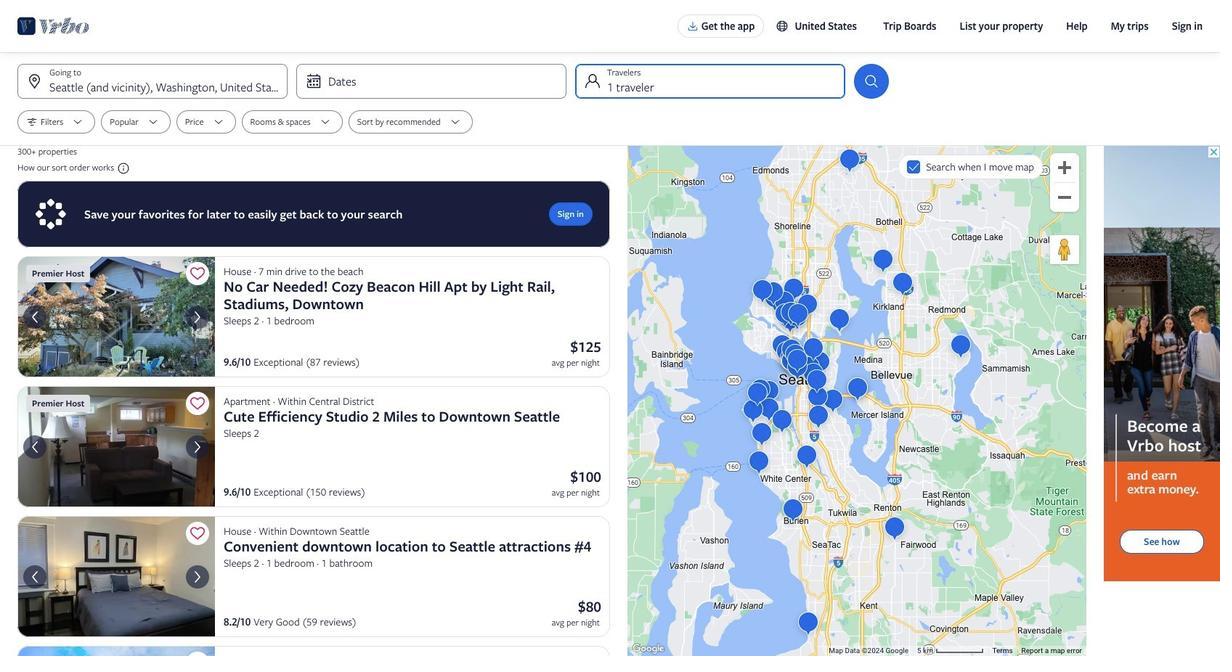 Task type: vqa. For each thing, say whether or not it's contained in the screenshot.
the Show previous image for Convenient downtown location to Seattle attractions #4
yes



Task type: locate. For each thing, give the bounding box(es) containing it.
show previous image for no car needed! cozy beacon hill apt by light rail, stadiums, downtown image
[[26, 308, 44, 326]]

search image
[[863, 73, 880, 90]]

property grounds image
[[17, 646, 215, 657]]

vrbo logo image
[[17, 15, 89, 38]]

show next image for cute efficiency studio 2 miles to downtown seattle image
[[189, 438, 206, 456]]

small image
[[776, 20, 789, 33]]



Task type: describe. For each thing, give the bounding box(es) containing it.
download the app button image
[[687, 20, 698, 32]]

room image
[[17, 516, 215, 638]]

small image
[[114, 162, 130, 175]]

show next image for convenient downtown location to seattle attractions #4 image
[[189, 568, 206, 586]]

show previous image for cute efficiency studio 2 miles to downtown seattle image
[[26, 438, 44, 456]]

google image
[[631, 642, 666, 657]]

map region
[[628, 146, 1087, 657]]

interior image
[[17, 386, 215, 508]]

show next image for no car needed! cozy beacon hill apt by light rail, stadiums, downtown image
[[189, 308, 206, 326]]

show previous image for convenient downtown location to seattle attractions #4 image
[[26, 568, 44, 586]]

exterior image
[[17, 256, 215, 378]]



